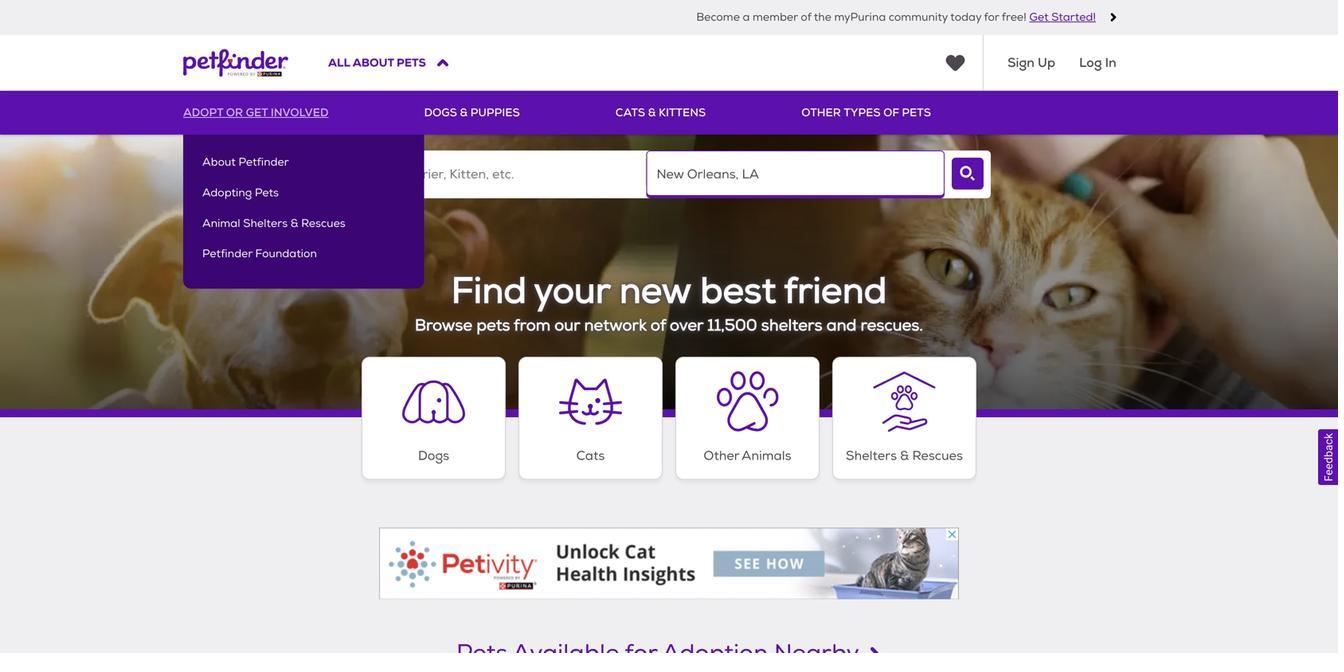 Task type: vqa. For each thing, say whether or not it's contained in the screenshot.
text box
no



Task type: locate. For each thing, give the bounding box(es) containing it.
sign
[[1008, 54, 1035, 71]]

advertisement element
[[379, 528, 960, 600]]

shelters & rescues
[[846, 448, 963, 464]]

other inside primary element
[[802, 105, 841, 120]]

shelters
[[243, 217, 288, 231], [846, 448, 897, 464]]

1 vertical spatial get
[[246, 105, 268, 120]]

other for other animals
[[704, 448, 740, 464]]

other
[[802, 105, 841, 120], [704, 448, 740, 464]]

types
[[844, 105, 881, 120]]

animal shelters & rescues
[[202, 217, 346, 231]]

& inside "link"
[[460, 105, 468, 120]]

&
[[460, 105, 468, 120], [648, 105, 656, 120], [291, 217, 299, 231], [901, 448, 910, 464]]

1 horizontal spatial shelters
[[846, 448, 897, 464]]

Enter City, State, or ZIP text field
[[647, 151, 945, 198]]

about petfinder link
[[202, 154, 405, 172]]

11,500
[[708, 316, 758, 336]]

0 horizontal spatial of
[[651, 316, 666, 336]]

sign up
[[1008, 54, 1056, 71]]

all
[[328, 55, 350, 70]]

0 vertical spatial other
[[802, 105, 841, 120]]

1 vertical spatial other
[[704, 448, 740, 464]]

1 vertical spatial of
[[884, 105, 900, 120]]

about right all at the left of page
[[353, 55, 394, 70]]

0 vertical spatial rescues
[[301, 217, 346, 231]]

2 vertical spatial pets
[[255, 186, 279, 200]]

1 horizontal spatial cats
[[616, 105, 646, 120]]

shelters inside the animal shelters & rescues link
[[243, 217, 288, 231]]

1 horizontal spatial of
[[801, 10, 812, 24]]

1 horizontal spatial rescues
[[913, 448, 963, 464]]

2 horizontal spatial of
[[884, 105, 900, 120]]

dogs for dogs
[[418, 448, 450, 464]]

animal shelters & rescues link
[[202, 215, 405, 233]]

0 vertical spatial about
[[353, 55, 394, 70]]

of inside find your new best friend browse pets from our network of over 11,500 shelters and rescues.
[[651, 316, 666, 336]]

community
[[889, 10, 948, 24]]

other animals button
[[676, 357, 820, 480]]

of left "over"
[[651, 316, 666, 336]]

& for dogs
[[460, 105, 468, 120]]

1 vertical spatial rescues
[[913, 448, 963, 464]]

cats inside primary element
[[616, 105, 646, 120]]

0 horizontal spatial get
[[246, 105, 268, 120]]

dogs inside "link"
[[424, 105, 457, 120]]

petfinder foundation
[[202, 247, 317, 261]]

rescues
[[301, 217, 346, 231], [913, 448, 963, 464]]

0 horizontal spatial about
[[202, 155, 236, 169]]

pets up animal shelters & rescues
[[255, 186, 279, 200]]

about
[[353, 55, 394, 70], [202, 155, 236, 169]]

petfinder up adopting pets
[[239, 155, 289, 169]]

2 vertical spatial of
[[651, 316, 666, 336]]

0 vertical spatial cats
[[616, 105, 646, 120]]

pets right all at the left of page
[[397, 55, 426, 70]]

dogs & puppies link
[[424, 91, 520, 135]]

0 vertical spatial petfinder
[[239, 155, 289, 169]]

become a member of the mypurina community today for free! get started!
[[697, 10, 1097, 24]]

get right the free!
[[1030, 10, 1049, 24]]

1 vertical spatial cats
[[577, 448, 605, 464]]

get inside primary element
[[246, 105, 268, 120]]

pets
[[397, 55, 426, 70], [902, 105, 932, 120], [255, 186, 279, 200]]

free!
[[1002, 10, 1027, 24]]

dogs
[[424, 105, 457, 120], [418, 448, 450, 464]]

from
[[514, 316, 551, 336]]

get
[[1030, 10, 1049, 24], [246, 105, 268, 120]]

0 horizontal spatial shelters
[[243, 217, 288, 231]]

network
[[584, 316, 647, 336]]

cats
[[616, 105, 646, 120], [577, 448, 605, 464]]

petfinder
[[239, 155, 289, 169], [202, 247, 253, 261]]

petfinder down 'animal'
[[202, 247, 253, 261]]

and
[[827, 316, 857, 336]]

1 horizontal spatial other
[[802, 105, 841, 120]]

0 vertical spatial shelters
[[243, 217, 288, 231]]

get right or
[[246, 105, 268, 120]]

other left animals
[[704, 448, 740, 464]]

1 vertical spatial dogs
[[418, 448, 450, 464]]

dogs link
[[362, 357, 506, 480]]

about petfinder
[[202, 155, 289, 169]]

pets right types at the right
[[902, 105, 932, 120]]

0 horizontal spatial other
[[704, 448, 740, 464]]

find
[[452, 269, 527, 314]]

about up adopting
[[202, 155, 236, 169]]

adopting
[[202, 186, 252, 200]]

of right types at the right
[[884, 105, 900, 120]]

adopt or get involved
[[183, 105, 329, 120]]

best
[[700, 269, 776, 314]]

of
[[801, 10, 812, 24], [884, 105, 900, 120], [651, 316, 666, 336]]

become
[[697, 10, 740, 24]]

rescues.
[[861, 316, 924, 336]]

0 horizontal spatial cats
[[577, 448, 605, 464]]

other inside button
[[704, 448, 740, 464]]

over
[[670, 316, 704, 336]]

2 horizontal spatial pets
[[902, 105, 932, 120]]

1 vertical spatial about
[[202, 155, 236, 169]]

of left the "the"
[[801, 10, 812, 24]]

0 vertical spatial pets
[[397, 55, 426, 70]]

all about pets
[[328, 55, 426, 70]]

other left types at the right
[[802, 105, 841, 120]]

animals
[[742, 448, 792, 464]]

dogs for dogs & puppies
[[424, 105, 457, 120]]

our
[[555, 316, 580, 336]]

0 vertical spatial get
[[1030, 10, 1049, 24]]

0 vertical spatial dogs
[[424, 105, 457, 120]]

1 horizontal spatial about
[[353, 55, 394, 70]]

0 vertical spatial of
[[801, 10, 812, 24]]

a
[[743, 10, 750, 24]]

1 horizontal spatial pets
[[397, 55, 426, 70]]

other for other types of pets
[[802, 105, 841, 120]]

0 horizontal spatial rescues
[[301, 217, 346, 231]]

petfinder logo image
[[183, 35, 288, 91]]

1 vertical spatial shelters
[[846, 448, 897, 464]]

dogs & puppies
[[424, 105, 520, 120]]



Task type: describe. For each thing, give the bounding box(es) containing it.
kittens
[[659, 105, 706, 120]]

for
[[984, 10, 1000, 24]]

log in
[[1080, 54, 1117, 71]]

pets
[[477, 316, 510, 336]]

about inside dropdown button
[[353, 55, 394, 70]]

today
[[951, 10, 982, 24]]

log in link
[[1080, 53, 1117, 73]]

cats & kittens
[[616, 105, 706, 120]]

1 vertical spatial petfinder
[[202, 247, 253, 261]]

of inside other types of pets link
[[884, 105, 900, 120]]

1 vertical spatial pets
[[902, 105, 932, 120]]

puppies
[[471, 105, 520, 120]]

shelters
[[762, 316, 823, 336]]

adopting pets
[[202, 186, 279, 200]]

involved
[[271, 105, 329, 120]]

cats & kittens link
[[616, 91, 706, 135]]

adopt
[[183, 105, 223, 120]]

browse
[[415, 316, 473, 336]]

& for cats
[[648, 105, 656, 120]]

new
[[620, 269, 691, 314]]

rescues inside primary element
[[301, 217, 346, 231]]

pets inside dropdown button
[[397, 55, 426, 70]]

sign up link
[[1008, 53, 1056, 73]]

adopt or get involved link
[[183, 91, 329, 135]]

up
[[1038, 54, 1056, 71]]

0 horizontal spatial pets
[[255, 186, 279, 200]]

member
[[753, 10, 798, 24]]

find your new best friend browse pets from our network of over 11,500 shelters and rescues.
[[415, 269, 924, 336]]

shelters inside shelters & rescues link
[[846, 448, 897, 464]]

cats for cats
[[577, 448, 605, 464]]

log
[[1080, 54, 1103, 71]]

all about pets button
[[328, 54, 448, 72]]

cats for cats & kittens
[[616, 105, 646, 120]]

the
[[814, 10, 832, 24]]

1 horizontal spatial get
[[1030, 10, 1049, 24]]

your
[[534, 269, 610, 314]]

about inside primary element
[[202, 155, 236, 169]]

other types of pets
[[802, 105, 932, 120]]

primary element
[[183, 91, 1156, 289]]

& for shelters
[[901, 448, 910, 464]]

Search Terrier, Kitten, etc. text field
[[347, 151, 646, 198]]

petfinder foundation link
[[202, 246, 405, 263]]

mypurina
[[835, 10, 886, 24]]

adopting pets link
[[202, 184, 405, 202]]

animal
[[202, 217, 240, 231]]

or
[[226, 105, 243, 120]]

foundation
[[255, 247, 317, 261]]

started!
[[1052, 10, 1097, 24]]

friend
[[784, 269, 887, 314]]

other animals
[[704, 448, 792, 464]]

shelters & rescues link
[[833, 357, 977, 480]]

other types of pets link
[[802, 91, 932, 135]]

cats link
[[519, 357, 663, 480]]

in
[[1106, 54, 1117, 71]]



